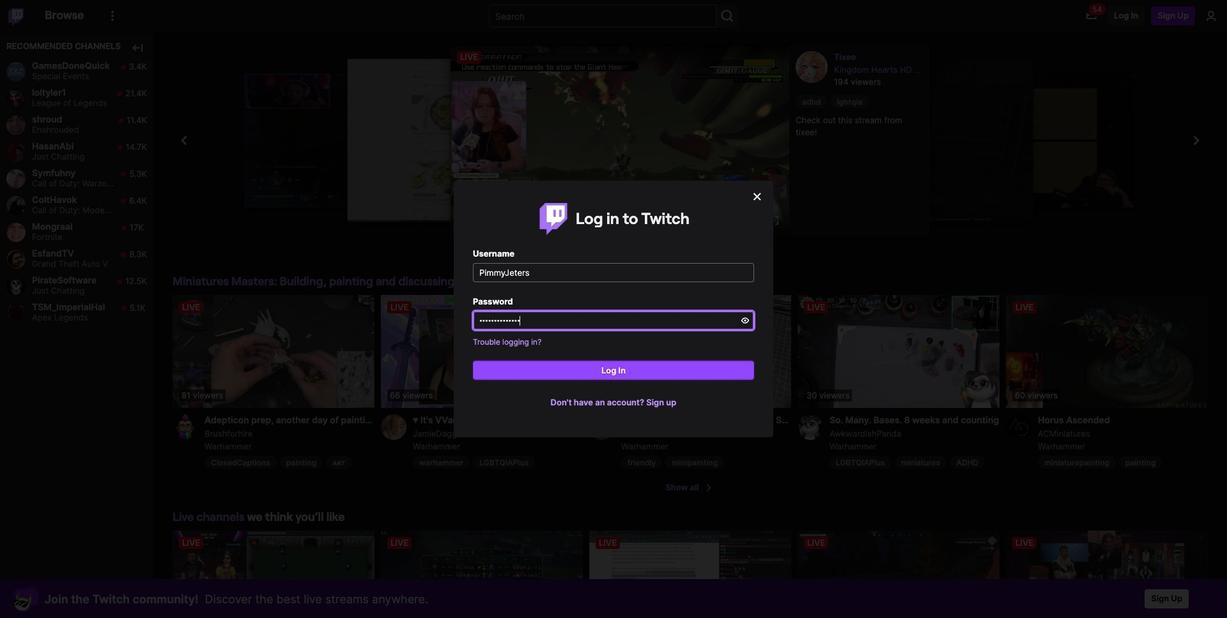 Task type: vqa. For each thing, say whether or not it's contained in the screenshot.
9th the "viewers"
no



Task type: describe. For each thing, give the bounding box(es) containing it.
colthavok image
[[6, 196, 26, 215]]

Search Input search field
[[489, 4, 717, 27]]

jamiedaggers image
[[381, 415, 407, 441]]

brushforhire image
[[173, 415, 198, 441]]

hasanabi image
[[6, 142, 26, 161]]

piratesoftware image
[[6, 277, 26, 296]]

♥ it's vvampire vvednesday! ♥ || closet vamp cosplay while i paint the newly turned from @wittlegoblin & @bssterrain || !patreon image
[[381, 295, 583, 409]]

horus ascended image
[[1006, 295, 1208, 409]]

esfandtv image
[[6, 250, 26, 269]]

mongraal image
[[6, 223, 26, 242]]

70/30 is back. sellout shroud is back!! reading all the subs and donations haha yup. image
[[798, 531, 1000, 619]]

🚨twitch revenue update + jon stewart back at daily show🚨newhampshire w for trump🚨meme review🚨tiktok watch🚨 fun reacts 🚨 image
[[589, 531, 792, 619]]

so. many. bases. 8 weeks and counting image
[[798, 295, 1000, 409]]

Enter your password password field
[[473, 312, 754, 331]]

adepticon prep, another day of painting for a living, and random nonsense image
[[173, 295, 375, 409]]

recommended channels group
[[0, 32, 153, 326]]

streamer awards 💜 announcements 💛 @ferretsoftware !heartbound !website !vote !tts image
[[1006, 531, 1208, 619]]

awkwardishpanda image
[[798, 415, 823, 441]]

rerun - awesome games done quick 2024 - see pinned message! image
[[173, 531, 375, 619]]



Task type: locate. For each thing, give the bounding box(es) containing it.
acminiatures image
[[1006, 415, 1032, 441]]

Enter your username text field
[[473, 264, 754, 283]]

coolcat image
[[13, 587, 38, 612]]

studioj7 image
[[589, 415, 615, 441]]

symfuhny image
[[6, 169, 26, 188]]

show all element
[[666, 482, 699, 495]]

shroud image
[[6, 115, 26, 135]]

webway wednesday - 40k striking scorpions + viewers gallery !griffin !signum !discord image
[[589, 295, 792, 409]]

gamesdonequick image
[[6, 62, 26, 81]]

unstoppable freight train climb top ! path destruction chaos evil ! hero saved . me !! comic book character real life ! the great t1 !!! image
[[381, 531, 583, 619]]

loltyler1 image
[[6, 89, 26, 108]]

tsm_imperialhal image
[[6, 303, 26, 323]]

tixee avatar image
[[796, 51, 828, 83]]



